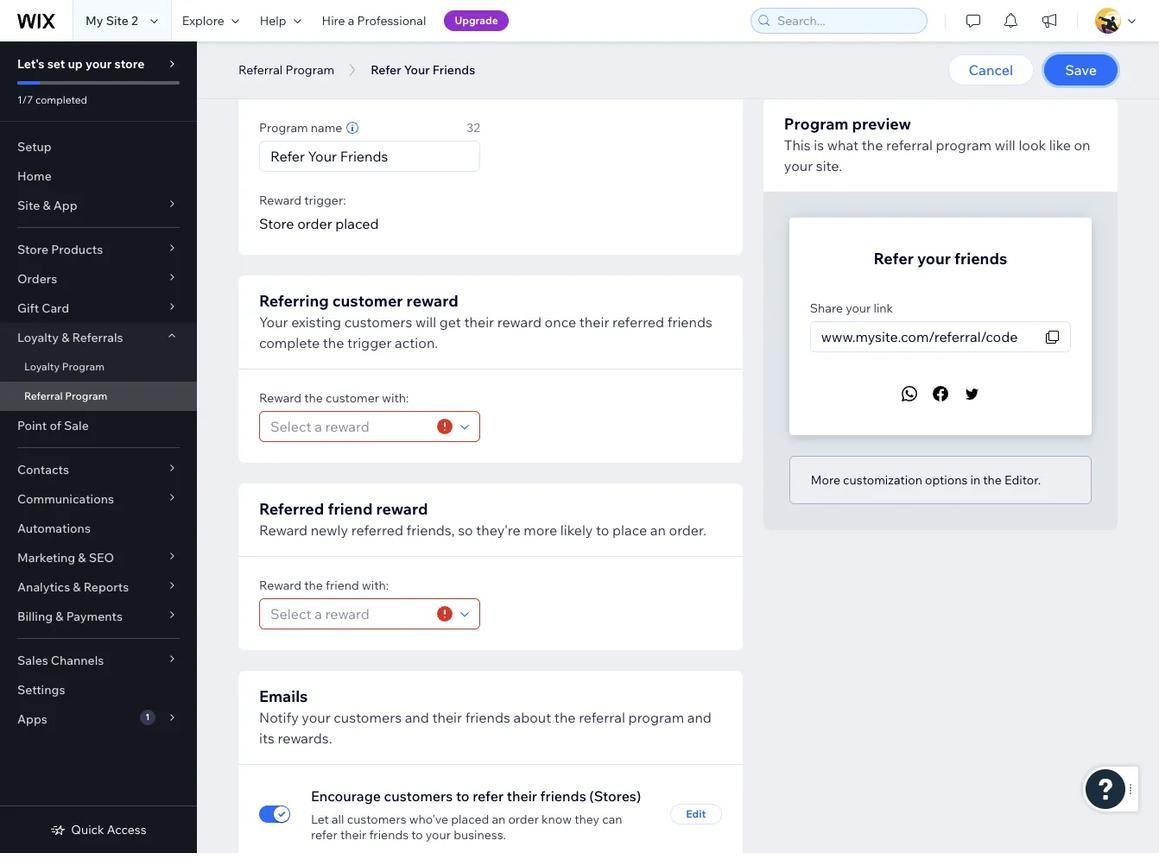 Task type: describe. For each thing, give the bounding box(es) containing it.
card
[[42, 301, 69, 316]]

orders
[[17, 271, 57, 287]]

Search... field
[[772, 9, 922, 33]]

1 vertical spatial customer
[[326, 390, 379, 406]]

contacts button
[[0, 455, 197, 485]]

2 and from the left
[[687, 709, 712, 726]]

their right get
[[464, 314, 494, 331]]

2
[[131, 13, 138, 29]]

the inside program preview this is what the referral program will look like on your site.
[[862, 136, 883, 154]]

referred inside referring customer reward your existing customers will get their reward once their referred friends complete the trigger action.
[[612, 314, 664, 331]]

friends inside referring customer reward your existing customers will get their reward once their referred friends complete the trigger action.
[[667, 314, 713, 331]]

cancel
[[969, 61, 1013, 79]]

store products button
[[0, 235, 197, 264]]

program left name
[[259, 120, 308, 136]]

business.
[[454, 828, 506, 843]]

store inside reward trigger: store order placed
[[259, 215, 294, 232]]

let's set up your store
[[17, 56, 145, 72]]

your inside sidebar element
[[86, 56, 112, 72]]

point of sale link
[[0, 411, 197, 441]]

a
[[348, 13, 355, 29]]

the up reward the customer with: field
[[304, 390, 323, 406]]

options
[[925, 472, 968, 488]]

will inside referring customer reward your existing customers will get their reward once their referred friends complete the trigger action.
[[416, 314, 436, 331]]

products
[[51, 242, 103, 257]]

1 vertical spatial friend
[[326, 578, 359, 593]]

your inside the encourage customers to refer their friends (stores) let all customers who've placed an order know they can refer their friends to your business.
[[426, 828, 451, 843]]

placed inside reward trigger: store order placed
[[335, 215, 379, 232]]

referral for the referral program button
[[238, 62, 283, 78]]

cancel button
[[948, 54, 1034, 86]]

who've
[[409, 812, 448, 828]]

site & app
[[17, 198, 77, 213]]

can
[[602, 812, 622, 828]]

existing
[[291, 314, 341, 331]]

their inside "emails notify your customers and their friends about the referral program and its rewards."
[[432, 709, 462, 726]]

customers up the who've
[[384, 788, 453, 805]]

reward for friend
[[259, 578, 302, 593]]

1 and from the left
[[405, 709, 429, 726]]

settings
[[17, 682, 65, 698]]

quick access button
[[50, 822, 147, 838]]

analytics & reports button
[[0, 573, 197, 602]]

an inside the encourage customers to refer their friends (stores) let all customers who've placed an order know they can refer their friends to your business.
[[492, 812, 506, 828]]

reward the customer with:
[[259, 390, 409, 406]]

so
[[458, 522, 473, 539]]

referred inside referred friend reward reward newly referred friends, so they're more likely to place an order.
[[351, 522, 403, 539]]

referral inside "emails notify your customers and their friends about the referral program and its rewards."
[[579, 709, 625, 726]]

contacts
[[17, 462, 69, 478]]

store
[[114, 56, 145, 72]]

reward inside referred friend reward reward newly referred friends, so they're more likely to place an order.
[[259, 522, 308, 539]]

1 vertical spatial refer
[[311, 828, 338, 843]]

automations link
[[0, 514, 197, 543]]

reward for referred friend reward
[[376, 499, 428, 519]]

(stores)
[[589, 788, 641, 805]]

loyalty program link
[[0, 352, 197, 382]]

settings link
[[0, 675, 197, 705]]

reward for customer
[[259, 390, 302, 406]]

encourage customers to refer their friends (stores) let all customers who've placed an order know they can refer their friends to your business.
[[311, 788, 641, 843]]

more customization options in the editor.
[[811, 472, 1041, 488]]

program down help button
[[259, 62, 324, 82]]

share
[[810, 301, 843, 316]]

reward for referring customer reward
[[406, 291, 458, 311]]

trigger:
[[304, 193, 346, 208]]

sale
[[64, 418, 89, 434]]

communications
[[17, 491, 114, 507]]

payments
[[66, 609, 123, 625]]

save button
[[1044, 54, 1118, 86]]

refer your friends button
[[362, 57, 484, 83]]

details
[[327, 62, 377, 82]]

notify
[[259, 709, 299, 726]]

complete
[[259, 334, 320, 352]]

will inside program preview this is what the referral program will look like on your site.
[[995, 136, 1016, 154]]

analytics & reports
[[17, 580, 129, 595]]

setup link
[[0, 132, 197, 162]]

your inside button
[[404, 62, 430, 78]]

their right once at the top of the page
[[579, 314, 609, 331]]

1 horizontal spatial refer
[[473, 788, 504, 805]]

apps
[[17, 712, 47, 727]]

once
[[545, 314, 576, 331]]

store inside store products dropdown button
[[17, 242, 48, 257]]

my site 2
[[86, 13, 138, 29]]

newly
[[311, 522, 348, 539]]

referral program for referral program link
[[24, 390, 107, 403]]

hire a professional link
[[311, 0, 437, 41]]

quick access
[[71, 822, 147, 838]]

all
[[332, 812, 344, 828]]

1 vertical spatial to
[[456, 788, 470, 805]]

the up reward the friend with: field
[[304, 578, 323, 593]]

referral program for the referral program button
[[238, 62, 334, 78]]

they
[[575, 812, 600, 828]]

help button
[[249, 0, 311, 41]]

hire
[[322, 13, 345, 29]]

home
[[17, 168, 52, 184]]

friend inside referred friend reward reward newly referred friends, so they're more likely to place an order.
[[328, 499, 373, 519]]

look
[[1019, 136, 1046, 154]]

let
[[311, 812, 329, 828]]

reward trigger: store order placed
[[259, 193, 379, 232]]

gift card button
[[0, 294, 197, 323]]

marketing & seo button
[[0, 543, 197, 573]]

refer for refer your friends
[[874, 249, 914, 269]]

save
[[1065, 61, 1097, 79]]

to inside referred friend reward reward newly referred friends, so they're more likely to place an order.
[[596, 522, 609, 539]]

Share your link field
[[816, 322, 1039, 352]]

my
[[86, 13, 103, 29]]

more
[[811, 472, 840, 488]]

emails
[[259, 687, 308, 707]]

sales channels
[[17, 653, 104, 669]]

the right in
[[983, 472, 1002, 488]]

editor.
[[1005, 472, 1041, 488]]

referred
[[259, 499, 324, 519]]

referral program link
[[0, 382, 197, 411]]

& for marketing
[[78, 550, 86, 566]]

billing & payments
[[17, 609, 123, 625]]

program inside program preview this is what the referral program will look like on your site.
[[784, 114, 849, 134]]

with: for friend
[[362, 578, 389, 593]]

in
[[970, 472, 981, 488]]

reward for store
[[259, 193, 302, 208]]

quick
[[71, 822, 104, 838]]

name
[[311, 120, 342, 136]]

Reward the friend with: field
[[265, 599, 432, 629]]

referrals
[[72, 330, 123, 346]]



Task type: vqa. For each thing, say whether or not it's contained in the screenshot.
recipients
no



Task type: locate. For each thing, give the bounding box(es) containing it.
setup
[[17, 139, 52, 155]]

your
[[86, 56, 112, 72], [784, 157, 813, 174], [917, 249, 951, 269], [846, 301, 871, 316], [302, 709, 331, 726], [426, 828, 451, 843]]

0 vertical spatial friend
[[328, 499, 373, 519]]

0 vertical spatial refer
[[473, 788, 504, 805]]

your up 'complete'
[[259, 314, 288, 331]]

customers up encourage
[[334, 709, 402, 726]]

the inside referring customer reward your existing customers will get their reward once their referred friends complete the trigger action.
[[323, 334, 344, 352]]

preview
[[852, 114, 911, 134]]

loyalty for loyalty & referrals
[[17, 330, 59, 346]]

placed right the who've
[[451, 812, 489, 828]]

0 horizontal spatial and
[[405, 709, 429, 726]]

customers inside "emails notify your customers and their friends about the referral program and its rewards."
[[334, 709, 402, 726]]

0 vertical spatial order
[[297, 215, 332, 232]]

seo
[[89, 550, 114, 566]]

0 vertical spatial will
[[995, 136, 1016, 154]]

customer up reward the customer with: field
[[326, 390, 379, 406]]

your up share your link field
[[917, 249, 951, 269]]

0 vertical spatial customer
[[332, 291, 403, 311]]

4 reward from the top
[[259, 578, 302, 593]]

0 vertical spatial reward
[[406, 291, 458, 311]]

& left app at left
[[43, 198, 51, 213]]

know
[[542, 812, 572, 828]]

reward up reward the friend with: field
[[259, 578, 302, 593]]

an right place
[[650, 522, 666, 539]]

link
[[874, 301, 893, 316]]

their left about
[[432, 709, 462, 726]]

this
[[784, 136, 811, 154]]

up
[[68, 56, 83, 72]]

set
[[47, 56, 65, 72]]

placed down trigger:
[[335, 215, 379, 232]]

& inside dropdown button
[[73, 580, 81, 595]]

referred right the newly
[[351, 522, 403, 539]]

2 reward from the top
[[259, 390, 302, 406]]

& right billing
[[56, 609, 63, 625]]

hire a professional
[[322, 13, 426, 29]]

referral right about
[[579, 709, 625, 726]]

your right 'up'
[[86, 56, 112, 72]]

0 horizontal spatial placed
[[335, 215, 379, 232]]

0 horizontal spatial order
[[297, 215, 332, 232]]

reward
[[406, 291, 458, 311], [497, 314, 542, 331], [376, 499, 428, 519]]

the inside "emails notify your customers and their friends about the referral program and its rewards."
[[554, 709, 576, 726]]

site down home
[[17, 198, 40, 213]]

0 horizontal spatial will
[[416, 314, 436, 331]]

loyalty & referrals
[[17, 330, 123, 346]]

the down existing
[[323, 334, 344, 352]]

customer inside referring customer reward your existing customers will get their reward once their referred friends complete the trigger action.
[[332, 291, 403, 311]]

0 vertical spatial your
[[404, 62, 430, 78]]

refer up business.
[[473, 788, 504, 805]]

0 horizontal spatial refer
[[371, 62, 401, 78]]

1 horizontal spatial referral
[[238, 62, 283, 78]]

gift
[[17, 301, 39, 316]]

1 vertical spatial store
[[17, 242, 48, 257]]

customer up trigger
[[332, 291, 403, 311]]

like
[[1049, 136, 1071, 154]]

referral down preview
[[886, 136, 933, 154]]

& left seo
[[78, 550, 86, 566]]

& for analytics
[[73, 580, 81, 595]]

0 vertical spatial referral
[[886, 136, 933, 154]]

0 horizontal spatial store
[[17, 242, 48, 257]]

refer down encourage
[[311, 828, 338, 843]]

2 horizontal spatial to
[[596, 522, 609, 539]]

1 vertical spatial order
[[508, 812, 539, 828]]

order down trigger:
[[297, 215, 332, 232]]

0 horizontal spatial to
[[411, 828, 423, 843]]

1 horizontal spatial will
[[995, 136, 1016, 154]]

referral inside program preview this is what the referral program will look like on your site.
[[886, 136, 933, 154]]

order left know
[[508, 812, 539, 828]]

1 horizontal spatial to
[[456, 788, 470, 805]]

marketing
[[17, 550, 75, 566]]

reward left trigger:
[[259, 193, 302, 208]]

emails notify your customers and their friends about the referral program and its rewards.
[[259, 687, 712, 747]]

on
[[1074, 136, 1091, 154]]

1 horizontal spatial and
[[687, 709, 712, 726]]

0 vertical spatial store
[[259, 215, 294, 232]]

referral inside sidebar element
[[24, 390, 63, 403]]

1/7
[[17, 93, 33, 106]]

channels
[[51, 653, 104, 669]]

rewards.
[[278, 730, 332, 747]]

with: up reward the friend with: field
[[362, 578, 389, 593]]

will
[[995, 136, 1016, 154], [416, 314, 436, 331]]

to right the likely
[[596, 522, 609, 539]]

1 vertical spatial referral program
[[24, 390, 107, 403]]

1 horizontal spatial referral program
[[238, 62, 334, 78]]

refer inside button
[[371, 62, 401, 78]]

is
[[814, 136, 824, 154]]

home link
[[0, 162, 197, 191]]

site & app button
[[0, 191, 197, 220]]

program inside loyalty program link
[[62, 360, 104, 373]]

order.
[[669, 522, 707, 539]]

1 reward from the top
[[259, 193, 302, 208]]

analytics
[[17, 580, 70, 595]]

referring customer reward your existing customers will get their reward once their referred friends complete the trigger action.
[[259, 291, 713, 352]]

1 horizontal spatial referral
[[886, 136, 933, 154]]

0 horizontal spatial site
[[17, 198, 40, 213]]

refer your friends
[[874, 249, 1007, 269]]

your left business.
[[426, 828, 451, 843]]

reward left once at the top of the page
[[497, 314, 542, 331]]

site.
[[816, 157, 842, 174]]

order
[[297, 215, 332, 232], [508, 812, 539, 828]]

your inside "emails notify your customers and their friends about the referral program and its rewards."
[[302, 709, 331, 726]]

site left "2"
[[106, 13, 129, 29]]

0 horizontal spatial referral
[[579, 709, 625, 726]]

your left friends
[[404, 62, 430, 78]]

reward inside referred friend reward reward newly referred friends, so they're more likely to place an order.
[[376, 499, 428, 519]]

referred right once at the top of the page
[[612, 314, 664, 331]]

0 vertical spatial referral program
[[238, 62, 334, 78]]

refer your friends
[[371, 62, 475, 78]]

referral inside button
[[238, 62, 283, 78]]

Program name field
[[265, 142, 474, 171]]

the right about
[[554, 709, 576, 726]]

1 horizontal spatial store
[[259, 215, 294, 232]]

0 vertical spatial referred
[[612, 314, 664, 331]]

referral down help
[[238, 62, 283, 78]]

1 vertical spatial referred
[[351, 522, 403, 539]]

loyalty program
[[24, 360, 104, 373]]

Reward the customer with: field
[[265, 412, 432, 441]]

its
[[259, 730, 275, 747]]

site inside popup button
[[17, 198, 40, 213]]

access
[[107, 822, 147, 838]]

store
[[259, 215, 294, 232], [17, 242, 48, 257]]

order inside the encourage customers to refer their friends (stores) let all customers who've placed an order know they can refer their friends to your business.
[[508, 812, 539, 828]]

to
[[596, 522, 609, 539], [456, 788, 470, 805], [411, 828, 423, 843]]

referral program inside sidebar element
[[24, 390, 107, 403]]

sales channels button
[[0, 646, 197, 675]]

& left reports
[[73, 580, 81, 595]]

friend
[[328, 499, 373, 519], [326, 578, 359, 593]]

their right let
[[340, 828, 366, 843]]

customers
[[344, 314, 412, 331], [334, 709, 402, 726], [384, 788, 453, 805], [347, 812, 406, 828]]

loyalty down loyalty & referrals
[[24, 360, 60, 373]]

more
[[524, 522, 557, 539]]

edit
[[686, 808, 706, 821]]

with: up reward the customer with: field
[[382, 390, 409, 406]]

0 horizontal spatial referral
[[24, 390, 63, 403]]

0 vertical spatial an
[[650, 522, 666, 539]]

1 horizontal spatial refer
[[874, 249, 914, 269]]

1 horizontal spatial site
[[106, 13, 129, 29]]

your down this
[[784, 157, 813, 174]]

0 horizontal spatial your
[[259, 314, 288, 331]]

2 vertical spatial to
[[411, 828, 423, 843]]

1 horizontal spatial your
[[404, 62, 430, 78]]

program inside the referral program button
[[285, 62, 334, 78]]

0 vertical spatial program
[[936, 136, 992, 154]]

friends
[[433, 62, 475, 78]]

an inside referred friend reward reward newly referred friends, so they're more likely to place an order.
[[650, 522, 666, 539]]

order inside reward trigger: store order placed
[[297, 215, 332, 232]]

friend up the newly
[[328, 499, 373, 519]]

0 vertical spatial with:
[[382, 390, 409, 406]]

0 horizontal spatial an
[[492, 812, 506, 828]]

reward up get
[[406, 291, 458, 311]]

action.
[[395, 334, 438, 352]]

1 vertical spatial your
[[259, 314, 288, 331]]

1 horizontal spatial order
[[508, 812, 539, 828]]

0 horizontal spatial referred
[[351, 522, 403, 539]]

2 vertical spatial reward
[[376, 499, 428, 519]]

to up business.
[[456, 788, 470, 805]]

program up is
[[784, 114, 849, 134]]

will left look
[[995, 136, 1016, 154]]

store up orders
[[17, 242, 48, 257]]

reward down referred on the left bottom
[[259, 522, 308, 539]]

program
[[936, 136, 992, 154], [628, 709, 684, 726]]

completed
[[35, 93, 87, 106]]

0 vertical spatial referral
[[238, 62, 283, 78]]

referral up point of sale
[[24, 390, 63, 403]]

sales
[[17, 653, 48, 669]]

program inside referral program link
[[65, 390, 107, 403]]

1 horizontal spatial program
[[936, 136, 992, 154]]

1 horizontal spatial placed
[[451, 812, 489, 828]]

loyalty inside popup button
[[17, 330, 59, 346]]

referred friend reward reward newly referred friends, so they're more likely to place an order.
[[259, 499, 707, 539]]

program inside "emails notify your customers and their friends about the referral program and its rewards."
[[628, 709, 684, 726]]

referral program inside button
[[238, 62, 334, 78]]

program up sale
[[65, 390, 107, 403]]

friend up reward the friend with: field
[[326, 578, 359, 593]]

0 horizontal spatial referral program
[[24, 390, 107, 403]]

refer for refer your friends
[[371, 62, 401, 78]]

your inside program preview this is what the referral program will look like on your site.
[[784, 157, 813, 174]]

1 horizontal spatial an
[[650, 522, 666, 539]]

let's
[[17, 56, 45, 72]]

refer up link
[[874, 249, 914, 269]]

your
[[404, 62, 430, 78], [259, 314, 288, 331]]

& up loyalty program
[[61, 330, 69, 346]]

1 horizontal spatial referred
[[612, 314, 664, 331]]

program down loyalty & referrals
[[62, 360, 104, 373]]

1 vertical spatial referral
[[24, 390, 63, 403]]

your up rewards. on the left
[[302, 709, 331, 726]]

program name
[[259, 120, 342, 136]]

refer down professional
[[371, 62, 401, 78]]

1 vertical spatial reward
[[497, 314, 542, 331]]

3 reward from the top
[[259, 522, 308, 539]]

to left business.
[[411, 828, 423, 843]]

upgrade
[[455, 14, 498, 27]]

1 vertical spatial loyalty
[[24, 360, 60, 373]]

0 vertical spatial site
[[106, 13, 129, 29]]

& for loyalty
[[61, 330, 69, 346]]

with: for customer
[[382, 390, 409, 406]]

reward the friend with:
[[259, 578, 389, 593]]

1 vertical spatial an
[[492, 812, 506, 828]]

point of sale
[[17, 418, 89, 434]]

0 horizontal spatial refer
[[311, 828, 338, 843]]

& for site
[[43, 198, 51, 213]]

sidebar element
[[0, 41, 197, 853]]

referred
[[612, 314, 664, 331], [351, 522, 403, 539]]

customers up trigger
[[344, 314, 412, 331]]

reward down 'complete'
[[259, 390, 302, 406]]

0 vertical spatial placed
[[335, 215, 379, 232]]

friends
[[954, 249, 1007, 269], [667, 314, 713, 331], [465, 709, 510, 726], [540, 788, 586, 805], [369, 828, 409, 843]]

billing
[[17, 609, 53, 625]]

will up action.
[[416, 314, 436, 331]]

reward
[[259, 193, 302, 208], [259, 390, 302, 406], [259, 522, 308, 539], [259, 578, 302, 593]]

1 vertical spatial program
[[628, 709, 684, 726]]

trigger
[[347, 334, 392, 352]]

customers inside referring customer reward your existing customers will get their reward once their referred friends complete the trigger action.
[[344, 314, 412, 331]]

&
[[43, 198, 51, 213], [61, 330, 69, 346], [78, 550, 86, 566], [73, 580, 81, 595], [56, 609, 63, 625]]

loyalty down gift card
[[17, 330, 59, 346]]

& for billing
[[56, 609, 63, 625]]

referral program down loyalty program
[[24, 390, 107, 403]]

loyalty & referrals button
[[0, 323, 197, 352]]

edit button
[[670, 804, 722, 825]]

likely
[[560, 522, 593, 539]]

their down about
[[507, 788, 537, 805]]

your inside referring customer reward your existing customers will get their reward once their referred friends complete the trigger action.
[[259, 314, 288, 331]]

program down hire
[[285, 62, 334, 78]]

professional
[[357, 13, 426, 29]]

referring
[[259, 291, 329, 311]]

reward inside reward trigger: store order placed
[[259, 193, 302, 208]]

placed inside the encourage customers to refer their friends (stores) let all customers who've placed an order know they can refer their friends to your business.
[[451, 812, 489, 828]]

an left know
[[492, 812, 506, 828]]

referral for referral program link
[[24, 390, 63, 403]]

your left link
[[846, 301, 871, 316]]

referral program down help button
[[238, 62, 334, 78]]

communications button
[[0, 485, 197, 514]]

automations
[[17, 521, 91, 536]]

1 vertical spatial site
[[17, 198, 40, 213]]

the down preview
[[862, 136, 883, 154]]

friends,
[[406, 522, 455, 539]]

1 vertical spatial refer
[[874, 249, 914, 269]]

0 vertical spatial loyalty
[[17, 330, 59, 346]]

loyalty for loyalty program
[[24, 360, 60, 373]]

0 horizontal spatial program
[[628, 709, 684, 726]]

1 vertical spatial referral
[[579, 709, 625, 726]]

referral program button
[[230, 57, 343, 83]]

1 vertical spatial placed
[[451, 812, 489, 828]]

program inside program preview this is what the referral program will look like on your site.
[[936, 136, 992, 154]]

0 vertical spatial refer
[[371, 62, 401, 78]]

reward up friends,
[[376, 499, 428, 519]]

1/7 completed
[[17, 93, 87, 106]]

customers down encourage
[[347, 812, 406, 828]]

1 vertical spatial with:
[[362, 578, 389, 593]]

0 vertical spatial to
[[596, 522, 609, 539]]

friends inside "emails notify your customers and their friends about the referral program and its rewards."
[[465, 709, 510, 726]]

about
[[513, 709, 551, 726]]

referral
[[238, 62, 283, 78], [24, 390, 63, 403]]

store up referring
[[259, 215, 294, 232]]

1 vertical spatial will
[[416, 314, 436, 331]]



